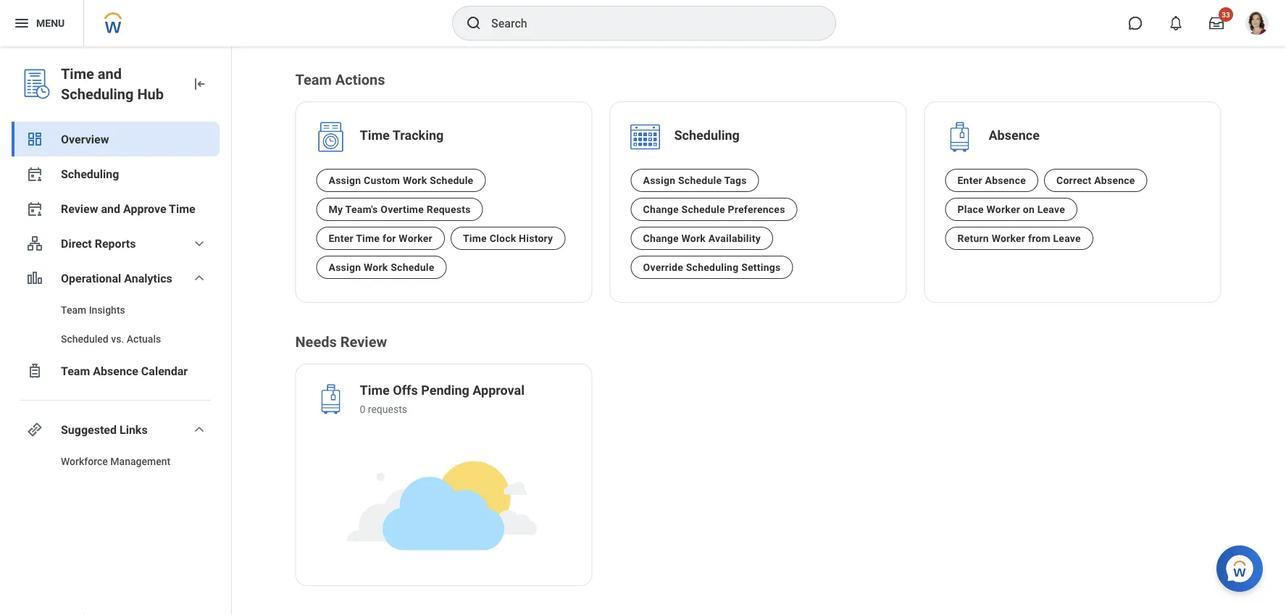 Task type: locate. For each thing, give the bounding box(es) containing it.
menu button
[[0, 0, 84, 46]]

enter inside 'enter time for worker' button
[[329, 233, 354, 244]]

overview link
[[12, 122, 220, 157]]

time left clock
[[463, 233, 487, 244]]

review right needs
[[340, 333, 387, 350]]

0 vertical spatial change
[[643, 204, 679, 216]]

scheduling up the overview at the top
[[61, 86, 134, 103]]

time for time offs pending approval 0 requests
[[360, 383, 390, 398]]

0 vertical spatial review
[[61, 202, 98, 216]]

enter inside enter absence 'button'
[[958, 175, 983, 187]]

chevron down small image
[[191, 421, 208, 439]]

calendar user solid image up the view team icon
[[26, 200, 43, 217]]

2 change from the top
[[643, 233, 679, 244]]

place worker on leave
[[958, 204, 1065, 216]]

custom
[[364, 175, 400, 187]]

calendar user solid image inside scheduling link
[[26, 165, 43, 183]]

chevron down small image inside operational analytics "dropdown button"
[[191, 270, 208, 287]]

schedule up change work availability
[[682, 204, 725, 216]]

team
[[295, 71, 332, 88], [61, 304, 86, 316], [61, 364, 90, 378]]

worker left "on"
[[987, 204, 1021, 216]]

team inside "link"
[[61, 304, 86, 316]]

task timeoff image
[[26, 362, 43, 380]]

chevron down small image
[[191, 235, 208, 252], [191, 270, 208, 287]]

assign custom work schedule
[[329, 175, 474, 187]]

2 horizontal spatial work
[[682, 233, 706, 244]]

leave right from
[[1054, 233, 1081, 244]]

scheduling down the overview at the top
[[61, 167, 119, 181]]

scheduled
[[61, 333, 109, 345]]

change for change work availability
[[643, 233, 679, 244]]

team absence calendar
[[61, 364, 188, 378]]

correct absence button
[[1044, 169, 1148, 192]]

0 vertical spatial leave
[[1038, 204, 1065, 216]]

0 vertical spatial enter
[[958, 175, 983, 187]]

suggested links button
[[12, 412, 220, 447]]

1 vertical spatial and
[[101, 202, 120, 216]]

absence up place worker on leave
[[985, 175, 1026, 187]]

1 vertical spatial change
[[643, 233, 679, 244]]

scheduled vs. actuals
[[61, 333, 161, 345]]

assign for time tracking
[[329, 175, 361, 187]]

1 vertical spatial enter
[[329, 233, 354, 244]]

search image
[[465, 14, 483, 32]]

0 vertical spatial and
[[98, 65, 122, 82]]

0
[[360, 403, 366, 415]]

absence for correct absence
[[1095, 175, 1136, 187]]

1 vertical spatial chevron down small image
[[191, 270, 208, 287]]

team up scheduled at the left bottom of page
[[61, 304, 86, 316]]

transformation import image
[[191, 75, 208, 93]]

2 vertical spatial work
[[364, 262, 388, 273]]

Search Workday  search field
[[491, 7, 806, 39]]

1 vertical spatial work
[[682, 233, 706, 244]]

assign work schedule
[[329, 262, 435, 273]]

2 vertical spatial team
[[61, 364, 90, 378]]

link image
[[26, 421, 43, 439]]

assign custom work schedule button
[[316, 169, 486, 192]]

leave for place worker on leave
[[1038, 204, 1065, 216]]

notifications large image
[[1169, 16, 1184, 30]]

assign up change schedule preferences
[[643, 175, 676, 187]]

assign up my
[[329, 175, 361, 187]]

1 vertical spatial calendar user solid image
[[26, 200, 43, 217]]

0 vertical spatial chevron down small image
[[191, 235, 208, 252]]

for
[[383, 233, 396, 244]]

1 change from the top
[[643, 204, 679, 216]]

operational
[[61, 271, 121, 285]]

0 horizontal spatial enter
[[329, 233, 354, 244]]

scheduling up assign schedule tags button
[[674, 128, 740, 143]]

team down scheduled at the left bottom of page
[[61, 364, 90, 378]]

1 chevron down small image from the top
[[191, 235, 208, 252]]

work down 'enter time for worker' button
[[364, 262, 388, 273]]

leave right "on"
[[1038, 204, 1065, 216]]

operational analytics element
[[12, 296, 220, 354]]

worker down place worker on leave
[[992, 233, 1026, 244]]

operational analytics button
[[12, 261, 220, 296]]

time clock history button
[[451, 227, 566, 250]]

calendar user solid image
[[26, 165, 43, 183], [26, 200, 43, 217]]

chevron down small image for reports
[[191, 235, 208, 252]]

change up override
[[643, 233, 679, 244]]

team for team absence calendar
[[61, 364, 90, 378]]

1 calendar user solid image from the top
[[26, 165, 43, 183]]

change down assign schedule tags button
[[643, 204, 679, 216]]

override
[[643, 262, 684, 273]]

review
[[61, 202, 98, 216], [340, 333, 387, 350]]

time and scheduling hub element
[[61, 64, 179, 104]]

absence right correct
[[1095, 175, 1136, 187]]

links
[[120, 423, 148, 437]]

vs.
[[111, 333, 124, 345]]

review and approve time
[[61, 202, 195, 216]]

1 vertical spatial team
[[61, 304, 86, 316]]

review up direct
[[61, 202, 98, 216]]

change work availability button
[[631, 227, 773, 250]]

0 requests element
[[360, 402, 525, 417]]

calendar user solid image inside review and approve time link
[[26, 200, 43, 217]]

scheduling down change work availability
[[686, 262, 739, 273]]

1 vertical spatial leave
[[1054, 233, 1081, 244]]

absence
[[989, 128, 1040, 143], [985, 175, 1026, 187], [1095, 175, 1136, 187], [93, 364, 138, 378]]

team's
[[345, 204, 378, 216]]

change work availability
[[643, 233, 761, 244]]

absence inside button
[[1095, 175, 1136, 187]]

actuals
[[127, 333, 161, 345]]

worker for place
[[987, 204, 1021, 216]]

overtime
[[381, 204, 424, 216]]

enter up place at the top of the page
[[958, 175, 983, 187]]

work up override scheduling settings button
[[682, 233, 706, 244]]

override scheduling settings
[[643, 262, 781, 273]]

2 calendar user solid image from the top
[[26, 200, 43, 217]]

worker
[[987, 204, 1021, 216], [399, 233, 433, 244], [992, 233, 1026, 244]]

change
[[643, 204, 679, 216], [643, 233, 679, 244]]

0 vertical spatial team
[[295, 71, 332, 88]]

0 horizontal spatial work
[[364, 262, 388, 273]]

profile logan mcneil image
[[1246, 12, 1269, 38]]

schedule up requests
[[430, 175, 474, 187]]

pending
[[421, 383, 470, 398]]

enter
[[958, 175, 983, 187], [329, 233, 354, 244]]

1 horizontal spatial review
[[340, 333, 387, 350]]

team insights link
[[12, 296, 220, 325]]

2 chevron down small image from the top
[[191, 270, 208, 287]]

and left approve
[[101, 202, 120, 216]]

calendar user solid image for review and approve time
[[26, 200, 43, 217]]

return worker from leave
[[958, 233, 1081, 244]]

time
[[61, 65, 94, 82], [360, 128, 390, 143], [169, 202, 195, 216], [356, 233, 380, 244], [463, 233, 487, 244], [360, 383, 390, 398]]

analytics
[[124, 271, 172, 285]]

requests
[[368, 403, 407, 415]]

and inside time and scheduling hub
[[98, 65, 122, 82]]

place worker on leave button
[[946, 198, 1078, 221]]

enter down my
[[329, 233, 354, 244]]

time inside time offs pending approval 0 requests
[[360, 383, 390, 398]]

team left actions
[[295, 71, 332, 88]]

0 horizontal spatial review
[[61, 202, 98, 216]]

preferences
[[728, 204, 785, 216]]

team for team insights
[[61, 304, 86, 316]]

scheduling
[[61, 86, 134, 103], [674, 128, 740, 143], [61, 167, 119, 181], [686, 262, 739, 273]]

and up overview link
[[98, 65, 122, 82]]

0 vertical spatial work
[[403, 175, 427, 187]]

1 horizontal spatial enter
[[958, 175, 983, 187]]

leave
[[1038, 204, 1065, 216], [1054, 233, 1081, 244]]

work
[[403, 175, 427, 187], [682, 233, 706, 244], [364, 262, 388, 273]]

management
[[110, 456, 170, 467]]

time offs pending approval 0 requests
[[360, 383, 525, 415]]

time inside 'button'
[[463, 233, 487, 244]]

0 vertical spatial calendar user solid image
[[26, 165, 43, 183]]

absence inside navigation pane region
[[93, 364, 138, 378]]

time tracking element
[[360, 127, 444, 147]]

direct reports button
[[12, 226, 220, 261]]

time left for
[[356, 233, 380, 244]]

change for change schedule preferences
[[643, 204, 679, 216]]

needs review
[[295, 333, 387, 350]]

time inside button
[[356, 233, 380, 244]]

my team's overtime requests button
[[316, 198, 483, 221]]

schedule
[[430, 175, 474, 187], [678, 175, 722, 187], [682, 204, 725, 216], [391, 262, 435, 273]]

time left tracking
[[360, 128, 390, 143]]

time inside time and scheduling hub
[[61, 65, 94, 82]]

enter time for worker
[[329, 233, 433, 244]]

calendar user solid image down dashboard icon
[[26, 165, 43, 183]]

time for time clock history
[[463, 233, 487, 244]]

time down menu
[[61, 65, 94, 82]]

absence element
[[989, 127, 1040, 147]]

absence down scheduled vs. actuals link
[[93, 364, 138, 378]]

assign
[[329, 175, 361, 187], [643, 175, 676, 187], [329, 262, 361, 273]]

review inside navigation pane region
[[61, 202, 98, 216]]

justify image
[[13, 14, 30, 32]]

correct
[[1057, 175, 1092, 187]]

chevron down small image for analytics
[[191, 270, 208, 287]]

work up overtime
[[403, 175, 427, 187]]

enter absence
[[958, 175, 1026, 187]]

change schedule preferences button
[[631, 198, 798, 221]]

absence inside 'button'
[[985, 175, 1026, 187]]

workforce management
[[61, 456, 170, 467]]

time up 0
[[360, 383, 390, 398]]



Task type: describe. For each thing, give the bounding box(es) containing it.
schedule down for
[[391, 262, 435, 273]]

on
[[1023, 204, 1035, 216]]

team actions
[[295, 71, 385, 88]]

team insights
[[61, 304, 125, 316]]

absence for team absence calendar
[[93, 364, 138, 378]]

navigation pane region
[[0, 46, 232, 615]]

assign schedule tags
[[643, 175, 747, 187]]

change schedule preferences
[[643, 204, 785, 216]]

calendar user solid image for scheduling
[[26, 165, 43, 183]]

calendar
[[141, 364, 188, 378]]

time clock history
[[463, 233, 553, 244]]

leave for return worker from leave
[[1054, 233, 1081, 244]]

inbox large image
[[1210, 16, 1224, 30]]

clock
[[490, 233, 516, 244]]

assign schedule tags button
[[631, 169, 759, 192]]

suggested links
[[61, 423, 148, 437]]

insights
[[89, 304, 125, 316]]

scheduling element
[[674, 127, 740, 147]]

scheduling link
[[12, 157, 220, 191]]

time tracking
[[360, 128, 444, 143]]

schedule up change schedule preferences
[[678, 175, 722, 187]]

enter time for worker button
[[316, 227, 445, 250]]

override scheduling settings button
[[631, 256, 793, 279]]

workforce
[[61, 456, 108, 467]]

work for change work availability
[[682, 233, 706, 244]]

availability
[[709, 233, 761, 244]]

time and scheduling hub
[[61, 65, 164, 103]]

place
[[958, 204, 984, 216]]

overview
[[61, 132, 109, 146]]

time for time tracking
[[360, 128, 390, 143]]

and for review
[[101, 202, 120, 216]]

tracking
[[393, 128, 444, 143]]

view team image
[[26, 235, 43, 252]]

tags
[[724, 175, 747, 187]]

menu
[[36, 17, 65, 29]]

direct
[[61, 237, 92, 250]]

return worker from leave button
[[946, 227, 1094, 250]]

requests
[[427, 204, 471, 216]]

assign for scheduling
[[643, 175, 676, 187]]

hub
[[137, 86, 164, 103]]

work for assign work schedule
[[364, 262, 388, 273]]

team absence calendar link
[[12, 354, 220, 388]]

reports
[[95, 237, 136, 250]]

settings
[[742, 262, 781, 273]]

enter for enter absence
[[958, 175, 983, 187]]

workforce management link
[[12, 447, 220, 476]]

team for team actions
[[295, 71, 332, 88]]

assign work schedule button
[[316, 256, 447, 279]]

enter for enter time for worker
[[329, 233, 354, 244]]

operational analytics
[[61, 271, 172, 285]]

scheduled vs. actuals link
[[12, 325, 220, 354]]

correct absence
[[1057, 175, 1136, 187]]

and for time
[[98, 65, 122, 82]]

worker right for
[[399, 233, 433, 244]]

33 button
[[1201, 7, 1234, 39]]

actions
[[335, 71, 385, 88]]

scheduling inside button
[[686, 262, 739, 273]]

33
[[1222, 10, 1231, 19]]

enter absence button
[[946, 169, 1039, 192]]

direct reports
[[61, 237, 136, 250]]

scheduling inside time and scheduling hub
[[61, 86, 134, 103]]

approve
[[123, 202, 166, 216]]

absence for enter absence
[[985, 175, 1026, 187]]

from
[[1028, 233, 1051, 244]]

time offs pending approval element
[[360, 382, 525, 402]]

time for time and scheduling hub
[[61, 65, 94, 82]]

1 vertical spatial review
[[340, 333, 387, 350]]

absence up enter absence 'button'
[[989, 128, 1040, 143]]

suggested
[[61, 423, 117, 437]]

return
[[958, 233, 989, 244]]

1 horizontal spatial work
[[403, 175, 427, 187]]

approval
[[473, 383, 525, 398]]

offs
[[393, 383, 418, 398]]

assign down 'enter time for worker' button
[[329, 262, 361, 273]]

time right approve
[[169, 202, 195, 216]]

chart image
[[26, 270, 43, 287]]

my team's overtime requests
[[329, 204, 471, 216]]

worker for return
[[992, 233, 1026, 244]]

my
[[329, 204, 343, 216]]

history
[[519, 233, 553, 244]]

dashboard image
[[26, 130, 43, 148]]

review and approve time link
[[12, 191, 220, 226]]

needs
[[295, 333, 337, 350]]



Task type: vqa. For each thing, say whether or not it's contained in the screenshot.
second inbox icon from the top of the leftmost list
no



